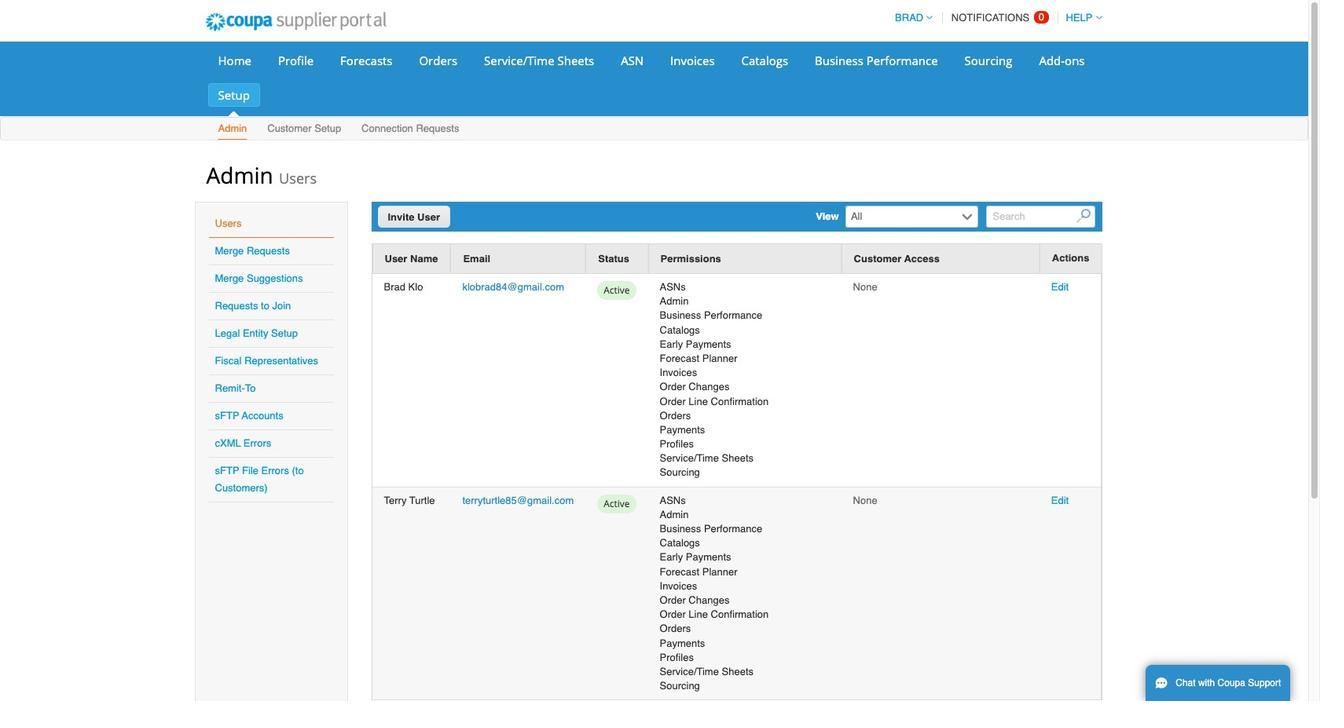 Task type: describe. For each thing, give the bounding box(es) containing it.
home
[[218, 53, 252, 68]]

changes for terryturtle85@gmail.com
[[689, 595, 730, 607]]

suggestions
[[247, 273, 303, 285]]

sftp accounts
[[215, 410, 284, 422]]

early for terryturtle85@gmail.com
[[660, 552, 683, 564]]

requests to join link
[[215, 300, 291, 312]]

confirmation for klobrad84@gmail.com
[[711, 396, 769, 408]]

add-ons link
[[1029, 49, 1095, 72]]

service/time for terryturtle85@gmail.com
[[660, 667, 719, 678]]

view
[[816, 211, 839, 222]]

to
[[261, 300, 270, 312]]

business for terryturtle85@gmail.com
[[660, 524, 701, 535]]

customer setup
[[267, 123, 341, 134]]

service/time sheets
[[484, 53, 594, 68]]

customer access button
[[854, 251, 940, 267]]

business performance link
[[805, 49, 949, 72]]

navigation containing notifications 0
[[888, 2, 1103, 33]]

sftp file errors (to customers)
[[215, 465, 304, 494]]

0 vertical spatial catalogs
[[742, 53, 789, 68]]

merge suggestions
[[215, 273, 303, 285]]

profile
[[278, 53, 314, 68]]

sourcing link
[[955, 49, 1023, 72]]

sourcing inside sourcing "link"
[[965, 53, 1013, 68]]

merge suggestions link
[[215, 273, 303, 285]]

performance for klobrad84@gmail.com
[[704, 310, 763, 322]]

connection requests link
[[361, 119, 460, 140]]

admin link
[[217, 119, 248, 140]]

line for klobrad84@gmail.com
[[689, 396, 708, 408]]

legal entity setup
[[215, 328, 298, 340]]

accounts
[[242, 410, 284, 422]]

invite
[[388, 211, 415, 223]]

orders for klobrad84@gmail.com
[[660, 410, 691, 422]]

1 horizontal spatial user
[[417, 211, 440, 223]]

sourcing for terryturtle85@gmail.com
[[660, 681, 700, 693]]

setup link
[[208, 83, 260, 107]]

(to
[[292, 465, 304, 477]]

service/time sheets link
[[474, 49, 605, 72]]

email
[[463, 253, 491, 265]]

orders for terryturtle85@gmail.com
[[660, 624, 691, 635]]

users link
[[215, 218, 242, 230]]

customer setup link
[[267, 119, 342, 140]]

0 vertical spatial errors
[[244, 438, 271, 450]]

forecast for terryturtle85@gmail.com
[[660, 566, 700, 578]]

1 order from the top
[[660, 382, 686, 393]]

confirmation for terryturtle85@gmail.com
[[711, 609, 769, 621]]

remit-to
[[215, 383, 256, 395]]

admin users
[[206, 160, 317, 190]]

permissions
[[661, 253, 722, 265]]

invite user
[[388, 211, 440, 223]]

customer for customer setup
[[267, 123, 312, 134]]

edit link for klobrad84@gmail.com
[[1052, 281, 1069, 293]]

brad for brad klo
[[384, 281, 406, 293]]

asns admin business performance catalogs early payments forecast planner invoices order changes order line confirmation orders payments profiles service/time sheets sourcing for terryturtle85@gmail.com
[[660, 495, 769, 693]]

invoices for terryturtle85@gmail.com
[[660, 581, 697, 593]]

fiscal representatives link
[[215, 355, 318, 367]]

help
[[1066, 12, 1093, 24]]

terry
[[384, 495, 407, 507]]

none for klobrad84@gmail.com
[[853, 281, 878, 293]]

business performance
[[815, 53, 938, 68]]

setup inside customer setup link
[[315, 123, 341, 134]]

legal
[[215, 328, 240, 340]]

sheets for terryturtle85@gmail.com
[[722, 667, 754, 678]]

asn link
[[611, 49, 654, 72]]

catalogs for klobrad84@gmail.com
[[660, 324, 700, 336]]

active button for klobrad84@gmail.com
[[598, 281, 636, 305]]

2 order from the top
[[660, 396, 686, 408]]

fiscal representatives
[[215, 355, 318, 367]]

planner for terryturtle85@gmail.com
[[703, 566, 738, 578]]

edit for terryturtle85@gmail.com
[[1052, 495, 1069, 507]]

forecasts link
[[330, 49, 403, 72]]

requests for connection requests
[[416, 123, 459, 134]]

invoices link
[[660, 49, 725, 72]]

cxml
[[215, 438, 241, 450]]

ons
[[1065, 53, 1085, 68]]

support
[[1249, 678, 1282, 689]]

fiscal
[[215, 355, 242, 367]]

user name
[[385, 253, 438, 265]]

profiles for klobrad84@gmail.com
[[660, 439, 694, 451]]

notifications 0
[[952, 11, 1045, 24]]

home link
[[208, 49, 262, 72]]

remit-
[[215, 383, 245, 395]]

asns for klobrad84@gmail.com
[[660, 281, 686, 293]]

business for klobrad84@gmail.com
[[660, 310, 701, 322]]

invoices inside invoices link
[[671, 53, 715, 68]]

terry turtle
[[384, 495, 435, 507]]

4 order from the top
[[660, 609, 686, 621]]

user inside button
[[385, 253, 408, 265]]

remit-to link
[[215, 383, 256, 395]]

entity
[[243, 328, 268, 340]]

cxml errors
[[215, 438, 271, 450]]

connection
[[362, 123, 413, 134]]

asns for terryturtle85@gmail.com
[[660, 495, 686, 507]]

chat with coupa support
[[1176, 678, 1282, 689]]

merge requests
[[215, 245, 290, 257]]

errors inside "sftp file errors (to customers)"
[[261, 465, 289, 477]]



Task type: vqa. For each thing, say whether or not it's contained in the screenshot.
bottommost the 'Coupa Supplier Portal' image
no



Task type: locate. For each thing, give the bounding box(es) containing it.
1 edit link from the top
[[1052, 281, 1069, 293]]

1 vertical spatial none
[[853, 495, 878, 507]]

0 horizontal spatial users
[[215, 218, 242, 230]]

profile link
[[268, 49, 324, 72]]

performance
[[867, 53, 938, 68], [704, 310, 763, 322], [704, 524, 763, 535]]

chat with coupa support button
[[1146, 666, 1291, 702]]

errors left (to
[[261, 465, 289, 477]]

0 vertical spatial service/time
[[484, 53, 555, 68]]

forecasts
[[340, 53, 393, 68]]

0 vertical spatial edit
[[1052, 281, 1069, 293]]

brad klo
[[384, 281, 423, 293]]

1 vertical spatial sourcing
[[660, 467, 700, 479]]

2 vertical spatial invoices
[[660, 581, 697, 593]]

1 vertical spatial planner
[[703, 566, 738, 578]]

line
[[689, 396, 708, 408], [689, 609, 708, 621]]

cxml errors link
[[215, 438, 271, 450]]

brad link
[[888, 12, 933, 24]]

user right invite
[[417, 211, 440, 223]]

0 vertical spatial merge
[[215, 245, 244, 257]]

0 vertical spatial invoices
[[671, 53, 715, 68]]

sftp inside "sftp file errors (to customers)"
[[215, 465, 239, 477]]

name
[[410, 253, 438, 265]]

0 vertical spatial forecast
[[660, 353, 700, 365]]

0 vertical spatial active button
[[598, 281, 636, 305]]

profiles
[[660, 439, 694, 451], [660, 652, 694, 664]]

brad up business performance link
[[895, 12, 924, 24]]

1 vertical spatial asns admin business performance catalogs early payments forecast planner invoices order changes order line confirmation orders payments profiles service/time sheets sourcing
[[660, 495, 769, 693]]

1 vertical spatial invoices
[[660, 367, 697, 379]]

requests right connection
[[416, 123, 459, 134]]

0 vertical spatial profiles
[[660, 439, 694, 451]]

customer up admin users
[[267, 123, 312, 134]]

1 horizontal spatial setup
[[271, 328, 298, 340]]

0 vertical spatial asns
[[660, 281, 686, 293]]

2 vertical spatial requests
[[215, 300, 258, 312]]

users down customer setup link
[[279, 169, 317, 188]]

brad inside navigation
[[895, 12, 924, 24]]

sftp
[[215, 410, 239, 422], [215, 465, 239, 477]]

2 vertical spatial business
[[660, 524, 701, 535]]

sftp up customers)
[[215, 465, 239, 477]]

1 vertical spatial early
[[660, 552, 683, 564]]

customer left access
[[854, 253, 902, 265]]

actions
[[1052, 252, 1090, 264]]

2 horizontal spatial setup
[[315, 123, 341, 134]]

2 profiles from the top
[[660, 652, 694, 664]]

2 vertical spatial performance
[[704, 524, 763, 535]]

1 vertical spatial brad
[[384, 281, 406, 293]]

1 vertical spatial errors
[[261, 465, 289, 477]]

3 order from the top
[[660, 595, 686, 607]]

1 none from the top
[[853, 281, 878, 293]]

0 horizontal spatial brad
[[384, 281, 406, 293]]

0 vertical spatial none
[[853, 281, 878, 293]]

2 sftp from the top
[[215, 465, 239, 477]]

setup inside "setup" link
[[218, 87, 250, 103]]

1 vertical spatial service/time
[[660, 453, 719, 465]]

0 vertical spatial user
[[417, 211, 440, 223]]

to
[[245, 383, 256, 395]]

errors down accounts
[[244, 438, 271, 450]]

access
[[905, 253, 940, 265]]

0 vertical spatial asns admin business performance catalogs early payments forecast planner invoices order changes order line confirmation orders payments profiles service/time sheets sourcing
[[660, 281, 769, 479]]

2 vertical spatial sheets
[[722, 667, 754, 678]]

sourcing for klobrad84@gmail.com
[[660, 467, 700, 479]]

1 vertical spatial users
[[215, 218, 242, 230]]

asns admin business performance catalogs early payments forecast planner invoices order changes order line confirmation orders payments profiles service/time sheets sourcing for klobrad84@gmail.com
[[660, 281, 769, 479]]

2 changes from the top
[[689, 595, 730, 607]]

legal entity setup link
[[215, 328, 298, 340]]

1 vertical spatial changes
[[689, 595, 730, 607]]

0 horizontal spatial user
[[385, 253, 408, 265]]

2 forecast from the top
[[660, 566, 700, 578]]

active button for terryturtle85@gmail.com
[[598, 494, 636, 519]]

2 asns admin business performance catalogs early payments forecast planner invoices order changes order line confirmation orders payments profiles service/time sheets sourcing from the top
[[660, 495, 769, 693]]

sftp for sftp accounts
[[215, 410, 239, 422]]

1 vertical spatial edit link
[[1052, 495, 1069, 507]]

user name button
[[385, 251, 438, 267]]

edit for klobrad84@gmail.com
[[1052, 281, 1069, 293]]

1 vertical spatial profiles
[[660, 652, 694, 664]]

1 vertical spatial customer
[[854, 253, 902, 265]]

brad for brad
[[895, 12, 924, 24]]

users
[[279, 169, 317, 188], [215, 218, 242, 230]]

requests to join
[[215, 300, 291, 312]]

0 vertical spatial confirmation
[[711, 396, 769, 408]]

sheets for klobrad84@gmail.com
[[722, 453, 754, 465]]

performance for terryturtle85@gmail.com
[[704, 524, 763, 535]]

1 vertical spatial line
[[689, 609, 708, 621]]

klo
[[408, 281, 423, 293]]

0 vertical spatial early
[[660, 339, 683, 350]]

1 vertical spatial asns
[[660, 495, 686, 507]]

early for klobrad84@gmail.com
[[660, 339, 683, 350]]

2 active from the top
[[604, 497, 630, 511]]

setup down 'home' on the left top of the page
[[218, 87, 250, 103]]

1 confirmation from the top
[[711, 396, 769, 408]]

none
[[853, 281, 878, 293], [853, 495, 878, 507]]

1 vertical spatial sftp
[[215, 465, 239, 477]]

1 merge from the top
[[215, 245, 244, 257]]

0 vertical spatial changes
[[689, 382, 730, 393]]

active for terryturtle85@gmail.com
[[604, 497, 630, 511]]

join
[[272, 300, 291, 312]]

brad
[[895, 12, 924, 24], [384, 281, 406, 293]]

1 horizontal spatial users
[[279, 169, 317, 188]]

customer access
[[854, 253, 940, 265]]

invoices
[[671, 53, 715, 68], [660, 367, 697, 379], [660, 581, 697, 593]]

2 line from the top
[[689, 609, 708, 621]]

2 vertical spatial setup
[[271, 328, 298, 340]]

edit link for terryturtle85@gmail.com
[[1052, 495, 1069, 507]]

0 vertical spatial active
[[604, 284, 630, 297]]

active button
[[598, 281, 636, 305], [598, 494, 636, 519]]

1 changes from the top
[[689, 382, 730, 393]]

active
[[604, 284, 630, 297], [604, 497, 630, 511]]

users up merge requests
[[215, 218, 242, 230]]

1 horizontal spatial brad
[[895, 12, 924, 24]]

2 vertical spatial orders
[[660, 624, 691, 635]]

2 edit from the top
[[1052, 495, 1069, 507]]

edit
[[1052, 281, 1069, 293], [1052, 495, 1069, 507]]

turtle
[[409, 495, 435, 507]]

permissions button
[[661, 251, 722, 267]]

1 vertical spatial confirmation
[[711, 609, 769, 621]]

terryturtle85@gmail.com link
[[463, 495, 574, 507]]

1 horizontal spatial customer
[[854, 253, 902, 265]]

0 vertical spatial customer
[[267, 123, 312, 134]]

1 profiles from the top
[[660, 439, 694, 451]]

coupa supplier portal image
[[195, 2, 397, 42]]

user left name
[[385, 253, 408, 265]]

0
[[1039, 11, 1045, 23]]

user
[[417, 211, 440, 223], [385, 253, 408, 265]]

profiles for terryturtle85@gmail.com
[[660, 652, 694, 664]]

requests for merge requests
[[247, 245, 290, 257]]

navigation
[[888, 2, 1103, 33]]

1 vertical spatial business
[[660, 310, 701, 322]]

setup down join
[[271, 328, 298, 340]]

users inside admin users
[[279, 169, 317, 188]]

1 forecast from the top
[[660, 353, 700, 365]]

0 vertical spatial business
[[815, 53, 864, 68]]

edit link
[[1052, 281, 1069, 293], [1052, 495, 1069, 507]]

0 vertical spatial brad
[[895, 12, 924, 24]]

0 vertical spatial edit link
[[1052, 281, 1069, 293]]

requests up suggestions
[[247, 245, 290, 257]]

add-ons
[[1040, 53, 1085, 68]]

1 edit from the top
[[1052, 281, 1069, 293]]

1 vertical spatial merge
[[215, 273, 244, 285]]

2 asns from the top
[[660, 495, 686, 507]]

sftp file errors (to customers) link
[[215, 465, 304, 494]]

requests left to on the top of page
[[215, 300, 258, 312]]

merge for merge suggestions
[[215, 273, 244, 285]]

klobrad84@gmail.com link
[[463, 281, 564, 293]]

orders
[[419, 53, 458, 68], [660, 410, 691, 422], [660, 624, 691, 635]]

1 asns admin business performance catalogs early payments forecast planner invoices order changes order line confirmation orders payments profiles service/time sheets sourcing from the top
[[660, 281, 769, 479]]

connection requests
[[362, 123, 459, 134]]

0 vertical spatial performance
[[867, 53, 938, 68]]

merge for merge requests
[[215, 245, 244, 257]]

merge down users link
[[215, 245, 244, 257]]

2 merge from the top
[[215, 273, 244, 285]]

catalogs link
[[731, 49, 799, 72]]

brad left klo
[[384, 281, 406, 293]]

status
[[598, 253, 630, 265]]

View text field
[[847, 207, 958, 227]]

add-
[[1040, 53, 1065, 68]]

1 active button from the top
[[598, 281, 636, 305]]

1 vertical spatial sheets
[[722, 453, 754, 465]]

coupa
[[1218, 678, 1246, 689]]

2 early from the top
[[660, 552, 683, 564]]

2 active button from the top
[[598, 494, 636, 519]]

admin
[[218, 123, 247, 134], [206, 160, 273, 190], [660, 296, 689, 308], [660, 509, 689, 521]]

customer
[[267, 123, 312, 134], [854, 253, 902, 265]]

service/time for klobrad84@gmail.com
[[660, 453, 719, 465]]

sftp up "cxml"
[[215, 410, 239, 422]]

terryturtle85@gmail.com
[[463, 495, 574, 507]]

1 vertical spatial catalogs
[[660, 324, 700, 336]]

line for terryturtle85@gmail.com
[[689, 609, 708, 621]]

0 vertical spatial orders
[[419, 53, 458, 68]]

klobrad84@gmail.com
[[463, 281, 564, 293]]

service/time
[[484, 53, 555, 68], [660, 453, 719, 465], [660, 667, 719, 678]]

Search text field
[[986, 206, 1096, 228]]

sftp for sftp file errors (to customers)
[[215, 465, 239, 477]]

email button
[[463, 251, 491, 267]]

search image
[[1077, 209, 1091, 224]]

0 vertical spatial users
[[279, 169, 317, 188]]

customer for customer access
[[854, 253, 902, 265]]

file
[[242, 465, 259, 477]]

1 vertical spatial setup
[[315, 123, 341, 134]]

none for terryturtle85@gmail.com
[[853, 495, 878, 507]]

customers)
[[215, 483, 268, 494]]

invoices for klobrad84@gmail.com
[[660, 367, 697, 379]]

2 none from the top
[[853, 495, 878, 507]]

business
[[815, 53, 864, 68], [660, 310, 701, 322], [660, 524, 701, 535]]

asns admin business performance catalogs early payments forecast planner invoices order changes order line confirmation orders payments profiles service/time sheets sourcing
[[660, 281, 769, 479], [660, 495, 769, 693]]

1 early from the top
[[660, 339, 683, 350]]

1 vertical spatial active
[[604, 497, 630, 511]]

with
[[1199, 678, 1216, 689]]

1 vertical spatial forecast
[[660, 566, 700, 578]]

merge down 'merge requests' 'link'
[[215, 273, 244, 285]]

1 active from the top
[[604, 284, 630, 297]]

invite user link
[[378, 206, 450, 228]]

1 vertical spatial orders
[[660, 410, 691, 422]]

orders link
[[409, 49, 468, 72]]

2 edit link from the top
[[1052, 495, 1069, 507]]

setup left connection
[[315, 123, 341, 134]]

sftp accounts link
[[215, 410, 284, 422]]

0 vertical spatial line
[[689, 396, 708, 408]]

status button
[[598, 251, 630, 267]]

0 vertical spatial setup
[[218, 87, 250, 103]]

1 sftp from the top
[[215, 410, 239, 422]]

1 vertical spatial performance
[[704, 310, 763, 322]]

early
[[660, 339, 683, 350], [660, 552, 683, 564]]

2 vertical spatial catalogs
[[660, 538, 700, 550]]

1 vertical spatial active button
[[598, 494, 636, 519]]

0 vertical spatial planner
[[703, 353, 738, 365]]

help link
[[1059, 12, 1103, 24]]

setup
[[218, 87, 250, 103], [315, 123, 341, 134], [271, 328, 298, 340]]

2 vertical spatial sourcing
[[660, 681, 700, 693]]

customer inside button
[[854, 253, 902, 265]]

sourcing
[[965, 53, 1013, 68], [660, 467, 700, 479], [660, 681, 700, 693]]

changes for klobrad84@gmail.com
[[689, 382, 730, 393]]

active for klobrad84@gmail.com
[[604, 284, 630, 297]]

catalogs for terryturtle85@gmail.com
[[660, 538, 700, 550]]

1 asns from the top
[[660, 281, 686, 293]]

0 horizontal spatial customer
[[267, 123, 312, 134]]

asn
[[621, 53, 644, 68]]

2 vertical spatial service/time
[[660, 667, 719, 678]]

merge
[[215, 245, 244, 257], [215, 273, 244, 285]]

1 planner from the top
[[703, 353, 738, 365]]

0 vertical spatial sheets
[[558, 53, 594, 68]]

0 vertical spatial sourcing
[[965, 53, 1013, 68]]

1 line from the top
[[689, 396, 708, 408]]

forecast for klobrad84@gmail.com
[[660, 353, 700, 365]]

notifications
[[952, 12, 1030, 24]]

1 vertical spatial edit
[[1052, 495, 1069, 507]]

0 horizontal spatial setup
[[218, 87, 250, 103]]

1 vertical spatial user
[[385, 253, 408, 265]]

0 vertical spatial requests
[[416, 123, 459, 134]]

chat
[[1176, 678, 1196, 689]]

1 vertical spatial requests
[[247, 245, 290, 257]]

representatives
[[245, 355, 318, 367]]

2 confirmation from the top
[[711, 609, 769, 621]]

2 planner from the top
[[703, 566, 738, 578]]

0 vertical spatial sftp
[[215, 410, 239, 422]]

merge requests link
[[215, 245, 290, 257]]

planner for klobrad84@gmail.com
[[703, 353, 738, 365]]



